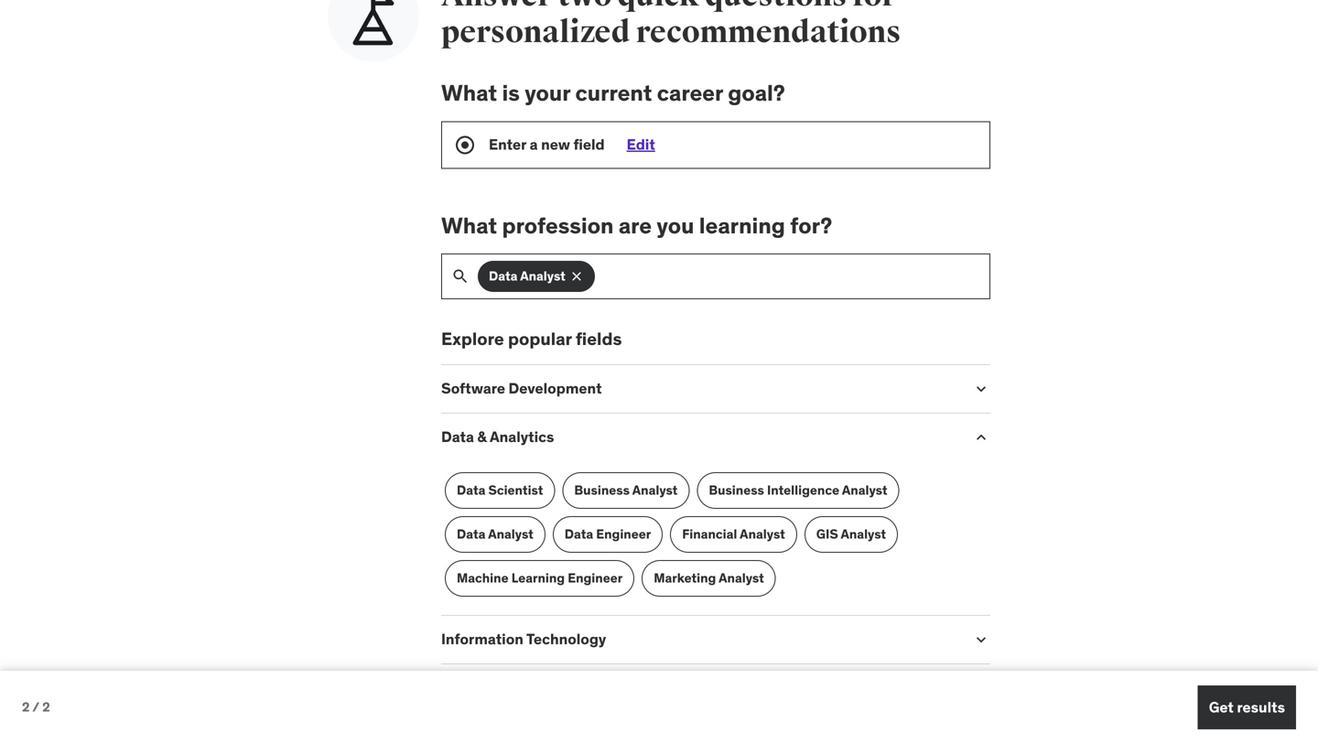 Task type: describe. For each thing, give the bounding box(es) containing it.
a
[[530, 135, 538, 154]]

data engineer button
[[553, 516, 663, 553]]

marketing analyst button
[[642, 560, 776, 597]]

marketing
[[654, 570, 716, 586]]

engineer inside button
[[596, 526, 651, 542]]

small image for software development
[[972, 380, 990, 398]]

goal?
[[728, 79, 785, 107]]

edit button
[[627, 135, 655, 154]]

career
[[657, 79, 723, 107]]

business intelligence analyst
[[709, 482, 887, 498]]

information
[[441, 630, 523, 648]]

gis analyst button
[[804, 516, 898, 553]]

explore popular fields
[[441, 328, 622, 350]]

what for what is your current career goal?
[[441, 79, 497, 107]]

quick
[[617, 0, 699, 15]]

data analyst for bottom 'data analyst' button
[[457, 526, 533, 542]]

analyst up the gis analyst
[[842, 482, 887, 498]]

business analyst
[[574, 482, 678, 498]]

data up machine
[[457, 526, 485, 542]]

business for business intelligence analyst
[[709, 482, 764, 498]]

business intelligence analyst button
[[697, 472, 899, 509]]

information technology
[[441, 630, 606, 648]]

personalized
[[441, 13, 630, 51]]

data for the data engineer button
[[565, 526, 593, 542]]

two
[[558, 0, 612, 15]]

data right 'submit search' image
[[489, 268, 518, 284]]

analytics
[[490, 427, 554, 446]]

recommendations
[[636, 13, 901, 51]]

gis analyst
[[816, 526, 886, 542]]

are
[[619, 212, 652, 239]]

get
[[1209, 698, 1234, 717]]

get results
[[1209, 698, 1285, 717]]

analyst left deselect icon
[[520, 268, 565, 284]]

results
[[1237, 698, 1285, 717]]

software development
[[441, 379, 602, 398]]

you
[[657, 212, 694, 239]]

engineer inside button
[[568, 570, 623, 586]]

edit for edit occupation
[[391, 393, 416, 409]]

data for the data & analytics "dropdown button"
[[441, 427, 474, 446]]

get results button
[[1198, 686, 1296, 730]]

current
[[575, 79, 652, 107]]

what for what profession are you learning for?
[[441, 212, 497, 239]]

financial analyst
[[682, 526, 785, 542]]

learning
[[511, 570, 565, 586]]

popular
[[508, 328, 572, 350]]

&
[[477, 427, 487, 446]]

analyst down scientist
[[488, 526, 533, 542]]

1 2 from the left
[[22, 699, 30, 715]]

fields
[[576, 328, 622, 350]]

data for data scientist button
[[457, 482, 485, 498]]

explore
[[441, 328, 504, 350]]

scientist
[[488, 482, 543, 498]]

data analyst for top 'data analyst' button
[[489, 268, 565, 284]]

your
[[525, 79, 570, 107]]

data & analytics button
[[441, 427, 957, 446]]

profession
[[502, 212, 614, 239]]

deselect image
[[569, 269, 584, 284]]

financial
[[682, 526, 737, 542]]



Task type: locate. For each thing, give the bounding box(es) containing it.
data analyst button down data scientist button
[[445, 516, 545, 553]]

2 business from the left
[[709, 482, 764, 498]]

2 what from the top
[[441, 212, 497, 239]]

questions
[[705, 0, 847, 15]]

0 vertical spatial data analyst button
[[478, 261, 595, 292]]

financial analyst button
[[670, 516, 797, 553]]

what left is
[[441, 79, 497, 107]]

data analyst left deselect icon
[[489, 268, 565, 284]]

1 business from the left
[[574, 482, 630, 498]]

1 horizontal spatial 2
[[42, 699, 50, 715]]

2 2 from the left
[[42, 699, 50, 715]]

business analyst button
[[562, 472, 690, 509]]

0 vertical spatial what
[[441, 79, 497, 107]]

analyst down financial analyst button
[[719, 570, 764, 586]]

submit search image
[[451, 267, 470, 286]]

data analyst button down profession
[[478, 261, 595, 292]]

engineer down the data engineer button
[[568, 570, 623, 586]]

business inside button
[[574, 482, 630, 498]]

edit
[[627, 135, 655, 154], [391, 393, 416, 409]]

what up 'submit search' image
[[441, 212, 497, 239]]

intelligence
[[767, 482, 839, 498]]

small image for data & analytics
[[972, 428, 990, 447]]

1 small image from the top
[[972, 380, 990, 398]]

0 horizontal spatial business
[[574, 482, 630, 498]]

data scientist
[[457, 482, 543, 498]]

data analyst
[[489, 268, 565, 284], [457, 526, 533, 542]]

2
[[22, 699, 30, 715], [42, 699, 50, 715]]

0 vertical spatial data analyst
[[489, 268, 565, 284]]

edit occupation
[[391, 393, 487, 409]]

business inside button
[[709, 482, 764, 498]]

data inside button
[[457, 482, 485, 498]]

engineer down business analyst button
[[596, 526, 651, 542]]

business up data engineer
[[574, 482, 630, 498]]

2 vertical spatial small image
[[972, 631, 990, 649]]

analyst
[[520, 268, 565, 284], [632, 482, 678, 498], [842, 482, 887, 498], [488, 526, 533, 542], [740, 526, 785, 542], [841, 526, 886, 542], [719, 570, 764, 586]]

data analyst button
[[478, 261, 595, 292], [445, 516, 545, 553]]

analyst right the gis
[[841, 526, 886, 542]]

2 small image from the top
[[972, 428, 990, 447]]

1 vertical spatial data analyst button
[[445, 516, 545, 553]]

business up "financial analyst"
[[709, 482, 764, 498]]

edit right field
[[627, 135, 655, 154]]

business
[[574, 482, 630, 498], [709, 482, 764, 498]]

software
[[441, 379, 505, 398]]

machine
[[457, 570, 509, 586]]

answer
[[441, 0, 552, 15]]

technology
[[526, 630, 606, 648]]

for
[[853, 0, 896, 15]]

1 vertical spatial what
[[441, 212, 497, 239]]

1 vertical spatial data analyst
[[457, 526, 533, 542]]

1 vertical spatial engineer
[[568, 570, 623, 586]]

/
[[32, 699, 39, 715]]

data & analytics
[[441, 427, 554, 446]]

engineer
[[596, 526, 651, 542], [568, 570, 623, 586]]

0 vertical spatial edit
[[627, 135, 655, 154]]

0 vertical spatial small image
[[972, 380, 990, 398]]

learning
[[699, 212, 785, 239]]

data
[[489, 268, 518, 284], [441, 427, 474, 446], [457, 482, 485, 498], [457, 526, 485, 542], [565, 526, 593, 542]]

new
[[541, 135, 570, 154]]

1 vertical spatial edit
[[391, 393, 416, 409]]

2 left /
[[22, 699, 30, 715]]

data analyst down data scientist button
[[457, 526, 533, 542]]

occupation
[[419, 393, 487, 409]]

data engineer
[[565, 526, 651, 542]]

edit for edit
[[627, 135, 655, 154]]

1 horizontal spatial business
[[709, 482, 764, 498]]

1 what from the top
[[441, 79, 497, 107]]

data inside button
[[565, 526, 593, 542]]

0 vertical spatial engineer
[[596, 526, 651, 542]]

edit occupation button
[[391, 393, 487, 409]]

data up machine learning engineer
[[565, 526, 593, 542]]

edit left occupation
[[391, 393, 416, 409]]

3 small image from the top
[[972, 631, 990, 649]]

enter
[[489, 135, 526, 154]]

analyst up data engineer
[[632, 482, 678, 498]]

enter a new field
[[489, 135, 605, 154]]

2 / 2
[[22, 699, 50, 715]]

small image
[[972, 380, 990, 398], [972, 428, 990, 447], [972, 631, 990, 649]]

data left scientist
[[457, 482, 485, 498]]

what
[[441, 79, 497, 107], [441, 212, 497, 239]]

what is your current career goal?
[[441, 79, 785, 107]]

0 horizontal spatial 2
[[22, 699, 30, 715]]

small image for information technology
[[972, 631, 990, 649]]

Find a profession text field
[[479, 255, 989, 298]]

for?
[[790, 212, 832, 239]]

1 vertical spatial small image
[[972, 428, 990, 447]]

development
[[509, 379, 602, 398]]

is
[[502, 79, 520, 107]]

what profession are you learning for?
[[441, 212, 832, 239]]

field
[[573, 135, 605, 154]]

data left &
[[441, 427, 474, 446]]

1 horizontal spatial edit
[[627, 135, 655, 154]]

answer two quick questions for personalized recommendations
[[441, 0, 901, 51]]

marketing analyst
[[654, 570, 764, 586]]

machine learning engineer button
[[445, 560, 635, 597]]

analyst right financial at the bottom of page
[[740, 526, 785, 542]]

business for business analyst
[[574, 482, 630, 498]]

0 horizontal spatial edit
[[391, 393, 416, 409]]

data scientist button
[[445, 472, 555, 509]]

machine learning engineer
[[457, 570, 623, 586]]

information technology button
[[441, 630, 957, 648]]

gis
[[816, 526, 838, 542]]

software development button
[[441, 379, 957, 398]]

2 right /
[[42, 699, 50, 715]]



Task type: vqa. For each thing, say whether or not it's contained in the screenshot.
THE BUSINESS ANALYST
yes



